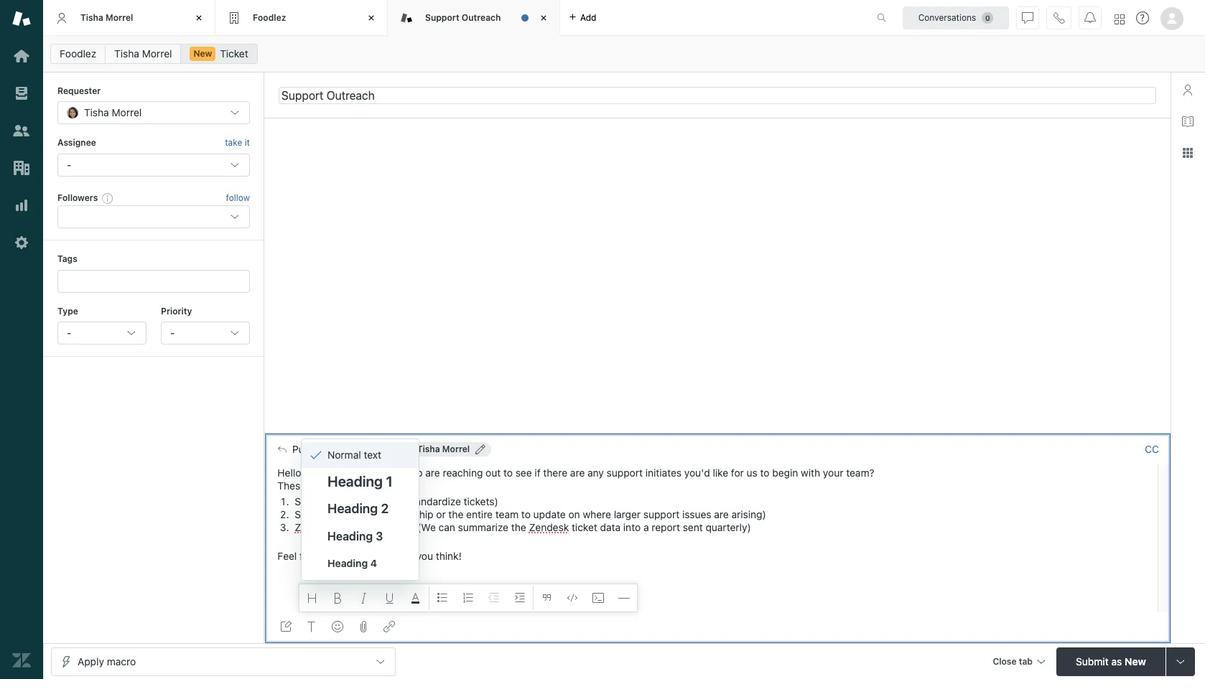 Task type: locate. For each thing, give the bounding box(es) containing it.
to right out in the left bottom of the page
[[503, 467, 513, 479]]

(we
[[417, 521, 436, 533]]

free
[[300, 550, 318, 562]]

- button
[[57, 322, 146, 345], [161, 322, 250, 345]]

outreach
[[462, 12, 501, 23]]

heading for heading 1
[[327, 473, 383, 490]]

followers element
[[57, 206, 250, 229]]

foodlez inside tab
[[253, 12, 286, 23]]

ticket
[[220, 47, 248, 60]]

0 vertical spatial new
[[194, 48, 212, 59]]

1 close image from the left
[[192, 11, 206, 25]]

code span (ctrl shift 5) image
[[567, 592, 578, 604]]

main element
[[0, 0, 43, 679]]

heading 1
[[327, 473, 393, 490]]

apply macro
[[78, 655, 136, 668]]

tisha morrel inside requester 'element'
[[84, 107, 142, 119]]

-
[[67, 159, 71, 171], [67, 327, 71, 339], [170, 327, 175, 339]]

2 heading from the top
[[327, 501, 378, 516]]

tisha morrel link
[[105, 44, 181, 64]]

normal
[[327, 449, 361, 461]]

tisha down requester
[[84, 107, 109, 119]]

tisha morrel up reaching in the left bottom of the page
[[417, 444, 470, 454]]

to left let
[[321, 550, 330, 562]]

tabs tab list
[[43, 0, 862, 36]]

1 horizontal spatial zendesk
[[529, 521, 569, 533]]

cc
[[1145, 443, 1159, 455]]

- button down priority at the top left of the page
[[161, 322, 250, 345]]

get started image
[[12, 47, 31, 65]]

normal text
[[327, 449, 381, 461]]

these
[[277, 479, 306, 492]]

quarterly)
[[706, 521, 751, 533]]

support left syncs in the left of the page
[[295, 508, 332, 520]]

at
[[352, 467, 361, 479]]

issues
[[682, 508, 711, 520]]

- button down type
[[57, 322, 146, 345]]

1 heading from the top
[[327, 473, 383, 490]]

1 - button from the left
[[57, 322, 146, 345]]

you'd
[[684, 467, 710, 479]]

support outreach
[[425, 12, 501, 23]]

2 close image from the left
[[536, 11, 551, 25]]

support up report
[[643, 508, 680, 520]]

morrel down the tisha morrel tab
[[142, 47, 172, 60]]

support
[[425, 12, 459, 23], [295, 495, 332, 507], [295, 508, 332, 520]]

zendesk up free
[[295, 521, 335, 533]]

0 horizontal spatial - button
[[57, 322, 146, 345]]

support
[[607, 467, 643, 479], [643, 508, 680, 520]]

2 horizontal spatial are
[[714, 508, 729, 520]]

can
[[309, 479, 325, 492], [439, 521, 455, 533]]

support down these
[[295, 495, 332, 507]]

0 horizontal spatial zendesk
[[295, 521, 335, 533]]

0 vertical spatial support
[[607, 467, 643, 479]]

0 vertical spatial support
[[425, 12, 459, 23]]

0 vertical spatial the
[[448, 508, 463, 520]]

close
[[993, 656, 1017, 667]]

- down the assignee
[[67, 159, 71, 171]]

tisha morrel down the tisha morrel tab
[[114, 47, 172, 60]]

heading up forms
[[327, 473, 383, 490]]

0 horizontal spatial new
[[194, 48, 212, 59]]

increase indent (cmd ]) image
[[514, 592, 526, 604]]

zendesk
[[295, 521, 335, 533], [529, 521, 569, 533]]

(w/
[[366, 508, 380, 520]]

new right as
[[1125, 655, 1146, 668]]

1 vertical spatial foodlez
[[60, 47, 96, 60]]

to right us
[[760, 467, 770, 479]]

hello tisha, we at beyond help are reaching out to see if there are any support initiates you'd like for us to begin with your team? these can be: support forms (to help standardize tickets) support syncs (w/ leadership or the entire team to update on where larger support issues are arising) zendesk analysis reports (we can summarize the zendesk ticket data into a report sent quarterly)
[[277, 467, 874, 533]]

are
[[425, 467, 440, 479], [570, 467, 585, 479], [714, 508, 729, 520]]

beyond
[[364, 467, 398, 479]]

can down or
[[439, 521, 455, 533]]

on
[[568, 508, 580, 520]]

4 heading from the top
[[327, 557, 368, 570]]

numbered list (cmd shift 7) image
[[462, 592, 474, 604]]

tab
[[1019, 656, 1033, 667]]

the
[[448, 508, 463, 520], [511, 521, 526, 533]]

conversations
[[918, 12, 976, 23]]

support inside tab
[[425, 12, 459, 23]]

tisha down the tisha morrel tab
[[114, 47, 139, 60]]

heading for heading 2
[[327, 501, 378, 516]]

like
[[713, 467, 728, 479]]

update
[[533, 508, 566, 520]]

1 vertical spatial support
[[643, 508, 680, 520]]

morrel up assignee element
[[112, 107, 142, 119]]

assignee
[[57, 137, 96, 148]]

- down type
[[67, 327, 71, 339]]

3 heading from the top
[[327, 530, 373, 543]]

0 horizontal spatial close image
[[192, 11, 206, 25]]

heading
[[327, 473, 383, 490], [327, 501, 378, 516], [327, 530, 373, 543], [327, 557, 368, 570]]

tisha morrel down requester
[[84, 107, 142, 119]]

tisha morrel inside the tisha morrel tab
[[80, 12, 133, 23]]

close image
[[192, 11, 206, 25], [536, 11, 551, 25]]

heading up me
[[327, 530, 373, 543]]

0 horizontal spatial foodlez
[[60, 47, 96, 60]]

new left ticket at the left of the page
[[194, 48, 212, 59]]

the right or
[[448, 508, 463, 520]]

tisha morrel
[[80, 12, 133, 23], [114, 47, 172, 60], [84, 107, 142, 119], [417, 444, 470, 454]]

tisha up foodlez link
[[80, 12, 103, 23]]

2 vertical spatial support
[[295, 508, 332, 520]]

are left the "any"
[[570, 467, 585, 479]]

zendesk support image
[[12, 9, 31, 28]]

headings image
[[307, 592, 318, 604]]

morrel up tisha morrel link
[[106, 12, 133, 23]]

foodlez tab
[[215, 0, 388, 36]]

0 horizontal spatial can
[[309, 479, 325, 492]]

1 horizontal spatial - button
[[161, 322, 250, 345]]

- down priority at the top left of the page
[[170, 327, 175, 339]]

team
[[495, 508, 519, 520]]

support right the "any"
[[607, 467, 643, 479]]

report
[[652, 521, 680, 533]]

heading left 4
[[327, 557, 368, 570]]

- button for priority
[[161, 322, 250, 345]]

we
[[334, 467, 349, 479]]

begin
[[772, 467, 798, 479]]

the down 'team'
[[511, 521, 526, 533]]

zendesk down update
[[529, 521, 569, 533]]

insert emojis image
[[332, 621, 343, 633]]

get help image
[[1136, 11, 1149, 24]]

reports
[[378, 521, 415, 533]]

heading 3
[[327, 530, 383, 543]]

1 horizontal spatial close image
[[536, 11, 551, 25]]

format text image
[[306, 621, 317, 633]]

1 horizontal spatial foodlez
[[253, 12, 286, 23]]

zendesk image
[[12, 651, 31, 670]]

requester element
[[57, 102, 250, 125]]

help
[[401, 467, 423, 479]]

close image inside 'support outreach' tab
[[536, 11, 551, 25]]

zendesk products image
[[1115, 14, 1125, 24]]

morrel inside tab
[[106, 12, 133, 23]]

heading 4
[[327, 557, 377, 570]]

are right help
[[425, 467, 440, 479]]

feel
[[277, 550, 297, 562]]

tisha morrel up foodlez link
[[80, 12, 133, 23]]

1 vertical spatial new
[[1125, 655, 1146, 668]]

can down the tisha,
[[309, 479, 325, 492]]

heading 1 menu
[[301, 439, 419, 581]]

1 vertical spatial can
[[439, 521, 455, 533]]

sent
[[683, 521, 703, 533]]

decrease indent (cmd [) image
[[488, 592, 500, 604]]

new inside secondary element
[[194, 48, 212, 59]]

- button for type
[[57, 322, 146, 345]]

1 horizontal spatial the
[[511, 521, 526, 533]]

code block (ctrl shift 6) image
[[592, 592, 604, 604]]

0 vertical spatial can
[[309, 479, 325, 492]]

are up quarterly)
[[714, 508, 729, 520]]

type
[[57, 306, 78, 316]]

Public reply composer text field
[[271, 464, 1153, 563]]

to
[[503, 467, 513, 479], [760, 467, 770, 479], [521, 508, 531, 520], [321, 550, 330, 562]]

heading for heading 3
[[327, 530, 373, 543]]

there
[[543, 467, 567, 479]]

into
[[623, 521, 641, 533]]

foodlez
[[253, 12, 286, 23], [60, 47, 96, 60]]

- for type
[[67, 327, 71, 339]]

submit
[[1076, 655, 1109, 668]]

morrel
[[106, 12, 133, 23], [142, 47, 172, 60], [112, 107, 142, 119], [442, 444, 470, 454]]

your
[[823, 467, 843, 479]]

close tab
[[993, 656, 1033, 667]]

team?
[[846, 467, 874, 479]]

add link (cmd k) image
[[383, 621, 395, 633]]

1 zendesk from the left
[[295, 521, 335, 533]]

foodlez inside secondary element
[[60, 47, 96, 60]]

assignee element
[[57, 154, 250, 177]]

1 horizontal spatial can
[[439, 521, 455, 533]]

tisha inside tab
[[80, 12, 103, 23]]

priority
[[161, 306, 192, 316]]

minimize composer image
[[712, 428, 723, 439]]

any
[[588, 467, 604, 479]]

syncs
[[335, 508, 363, 520]]

add
[[580, 12, 596, 23]]

Tags field
[[68, 274, 236, 288]]

tickets)
[[464, 495, 498, 507]]

take
[[225, 137, 242, 148]]

support left outreach
[[425, 12, 459, 23]]

standardize
[[407, 495, 461, 507]]

follow button
[[226, 192, 250, 205]]

bold (cmd b) image
[[333, 592, 344, 604]]

hello
[[277, 467, 301, 479]]

let
[[333, 550, 344, 562]]

moretisha@foodlez.com image
[[403, 444, 414, 455]]

morrel left 'edit user' image
[[442, 444, 470, 454]]

info on adding followers image
[[102, 192, 114, 204]]

0 vertical spatial foodlez
[[253, 12, 286, 23]]

heading up analysis
[[327, 501, 378, 516]]

close tab button
[[986, 647, 1051, 678]]

to right 'team'
[[521, 508, 531, 520]]

2 - button from the left
[[161, 322, 250, 345]]

Subject field
[[279, 87, 1156, 104]]

1 vertical spatial the
[[511, 521, 526, 533]]



Task type: describe. For each thing, give the bounding box(es) containing it.
with
[[801, 467, 820, 479]]

0 horizontal spatial the
[[448, 508, 463, 520]]

quote (cmd shift 9) image
[[541, 592, 552, 604]]

feel free to let me know what you think!
[[277, 550, 464, 562]]

out
[[486, 467, 501, 479]]

entire
[[466, 508, 493, 520]]

button displays agent's chat status as invisible. image
[[1022, 12, 1033, 23]]

views image
[[12, 84, 31, 103]]

1
[[386, 473, 393, 490]]

take it button
[[225, 136, 250, 151]]

customer context image
[[1182, 84, 1194, 96]]

tisha right moretisha@foodlez.com image
[[417, 444, 440, 454]]

for
[[731, 467, 744, 479]]

add attachment image
[[358, 621, 369, 633]]

underline (cmd u) image
[[384, 592, 396, 604]]

admin image
[[12, 233, 31, 252]]

arising)
[[731, 508, 766, 520]]

larger
[[614, 508, 641, 520]]

analysis
[[337, 521, 376, 533]]

us
[[747, 467, 758, 479]]

draft mode image
[[280, 621, 292, 633]]

tisha,
[[304, 467, 332, 479]]

it
[[245, 137, 250, 148]]

know
[[364, 550, 388, 562]]

you
[[416, 550, 433, 562]]

help
[[384, 495, 404, 507]]

follow
[[226, 192, 250, 203]]

support outreach tab
[[388, 0, 560, 36]]

tisha morrel inside tisha morrel link
[[114, 47, 172, 60]]

what
[[391, 550, 414, 562]]

4
[[370, 557, 377, 570]]

notifications image
[[1084, 12, 1096, 23]]

forms
[[335, 495, 364, 507]]

or
[[436, 508, 446, 520]]

take it
[[225, 137, 250, 148]]

2
[[381, 501, 389, 516]]

if
[[535, 467, 541, 479]]

heading 2
[[327, 501, 389, 516]]

think!
[[436, 550, 462, 562]]

normal text menu item
[[302, 442, 419, 468]]

to
[[380, 443, 391, 455]]

1 vertical spatial support
[[295, 495, 332, 507]]

horizontal rule (cmd shift l) image
[[618, 592, 630, 604]]

morrel inside secondary element
[[142, 47, 172, 60]]

public reply image
[[278, 445, 287, 454]]

conversations button
[[903, 6, 1009, 29]]

1 horizontal spatial new
[[1125, 655, 1146, 668]]

as
[[1111, 655, 1122, 668]]

apps image
[[1182, 147, 1194, 159]]

tisha inside requester 'element'
[[84, 107, 109, 119]]

morrel inside requester 'element'
[[112, 107, 142, 119]]

data
[[600, 521, 621, 533]]

a
[[643, 521, 649, 533]]

2 zendesk from the left
[[529, 521, 569, 533]]

knowledge image
[[1182, 116, 1194, 127]]

0 horizontal spatial are
[[425, 467, 440, 479]]

leadership
[[382, 508, 433, 520]]

tisha morrel tab
[[43, 0, 215, 36]]

(to
[[367, 495, 381, 507]]

- for priority
[[170, 327, 175, 339]]

displays possible ticket submission types image
[[1175, 656, 1186, 668]]

edit user image
[[476, 444, 486, 454]]

1 horizontal spatial are
[[570, 467, 585, 479]]

close image
[[364, 11, 378, 25]]

ticket
[[572, 521, 597, 533]]

submit as new
[[1076, 655, 1146, 668]]

tags
[[57, 254, 77, 264]]

apply
[[78, 655, 104, 668]]

reaching
[[443, 467, 483, 479]]

customers image
[[12, 121, 31, 140]]

close image inside the tisha morrel tab
[[192, 11, 206, 25]]

reporting image
[[12, 196, 31, 215]]

bulleted list (cmd shift 8) image
[[437, 592, 448, 604]]

foodlez link
[[50, 44, 106, 64]]

summarize
[[458, 521, 509, 533]]

3
[[376, 530, 383, 543]]

italic (cmd i) image
[[358, 592, 370, 604]]

macro
[[107, 655, 136, 668]]

initiates
[[645, 467, 682, 479]]

secondary element
[[43, 39, 1205, 68]]

be:
[[328, 479, 343, 492]]

tisha inside tisha morrel link
[[114, 47, 139, 60]]

followers
[[57, 192, 98, 203]]

requester
[[57, 85, 101, 96]]

add button
[[560, 0, 605, 35]]

where
[[583, 508, 611, 520]]

me
[[347, 550, 361, 562]]

organizations image
[[12, 159, 31, 177]]

- inside assignee element
[[67, 159, 71, 171]]

see
[[515, 467, 532, 479]]

heading for heading 4
[[327, 557, 368, 570]]

cc button
[[1145, 443, 1159, 456]]



Task type: vqa. For each thing, say whether or not it's contained in the screenshot.
'08:06'
no



